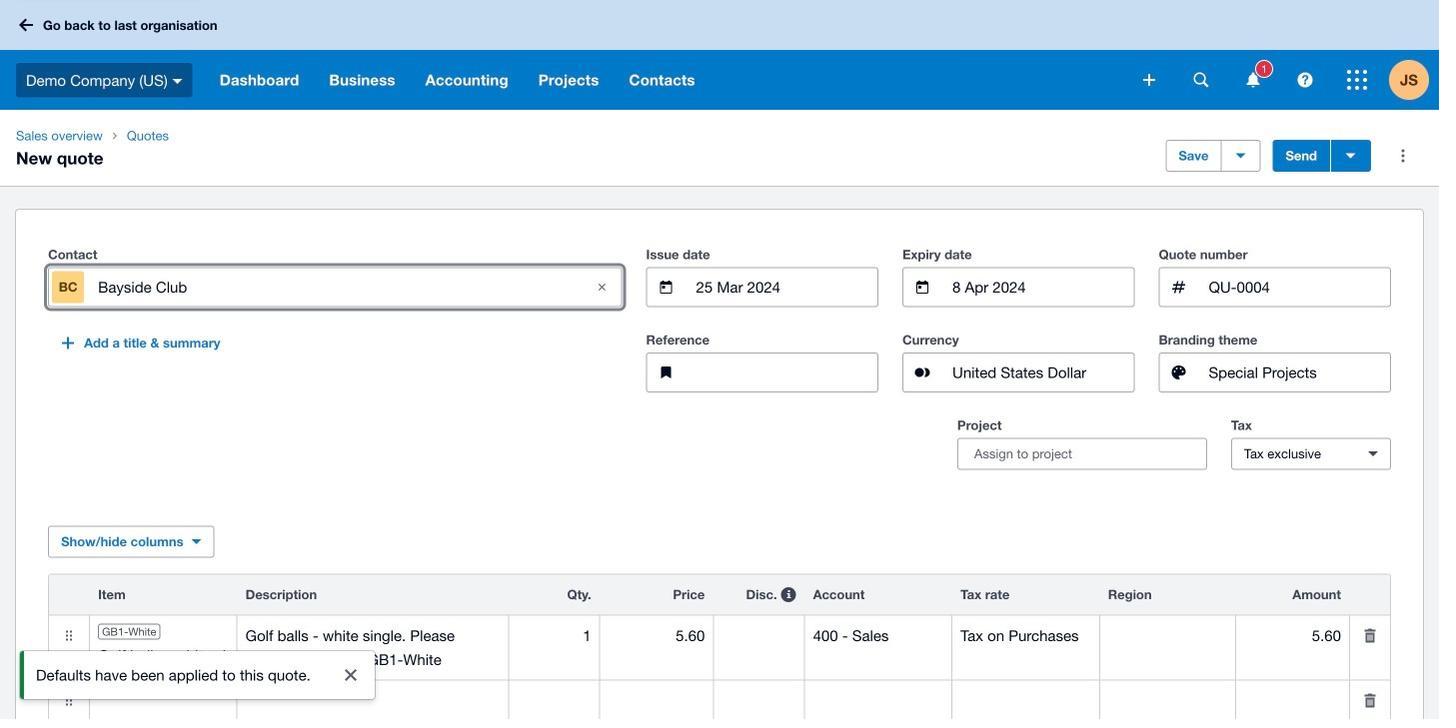 Task type: locate. For each thing, give the bounding box(es) containing it.
2 remove row image from the top
[[1350, 681, 1390, 720]]

0 horizontal spatial svg image
[[19, 18, 33, 31]]

2 horizontal spatial svg image
[[1347, 70, 1367, 90]]

svg image
[[1194, 72, 1209, 87], [1247, 72, 1260, 87], [1298, 72, 1313, 87], [173, 79, 183, 84]]

None text field
[[238, 616, 508, 680]]

None text field
[[1207, 268, 1390, 306], [694, 354, 877, 392], [238, 681, 508, 720], [1207, 268, 1390, 306], [694, 354, 877, 392], [238, 681, 508, 720]]

None field
[[96, 268, 574, 306], [694, 268, 877, 306], [950, 268, 1134, 306], [1207, 354, 1390, 392], [509, 616, 599, 656], [600, 616, 713, 656], [714, 616, 804, 656], [805, 616, 952, 656], [953, 616, 1099, 656], [1100, 616, 1235, 656], [1236, 616, 1349, 656], [509, 681, 599, 720], [600, 681, 713, 720], [714, 681, 804, 720], [805, 681, 952, 720], [953, 681, 1099, 720], [1100, 681, 1235, 720], [1236, 681, 1349, 720], [96, 268, 574, 306], [694, 268, 877, 306], [950, 268, 1134, 306], [1207, 354, 1390, 392], [509, 616, 599, 656], [600, 616, 713, 656], [714, 616, 804, 656], [805, 616, 952, 656], [953, 616, 1099, 656], [1100, 616, 1235, 656], [1236, 616, 1349, 656], [509, 681, 599, 720], [600, 681, 713, 720], [714, 681, 804, 720], [805, 681, 952, 720], [953, 681, 1099, 720], [1100, 681, 1235, 720], [1236, 681, 1349, 720]]

1 horizontal spatial svg image
[[1143, 74, 1155, 86]]

svg image
[[19, 18, 33, 31], [1347, 70, 1367, 90], [1143, 74, 1155, 86]]

alert
[[20, 652, 375, 700]]

0 vertical spatial remove row image
[[1350, 616, 1390, 656]]

banner
[[0, 0, 1439, 110]]

line items element
[[48, 574, 1391, 720]]

1 vertical spatial remove row image
[[1350, 681, 1390, 720]]

remove row image
[[1350, 616, 1390, 656], [1350, 681, 1390, 720]]



Task type: describe. For each thing, give the bounding box(es) containing it.
none text field inside line items element
[[238, 616, 508, 680]]

overflow menu image
[[1383, 136, 1423, 176]]

1 remove row image from the top
[[1350, 616, 1390, 656]]

drag handle image
[[49, 616, 89, 656]]



Task type: vqa. For each thing, say whether or not it's contained in the screenshot.
Line items "element"
yes



